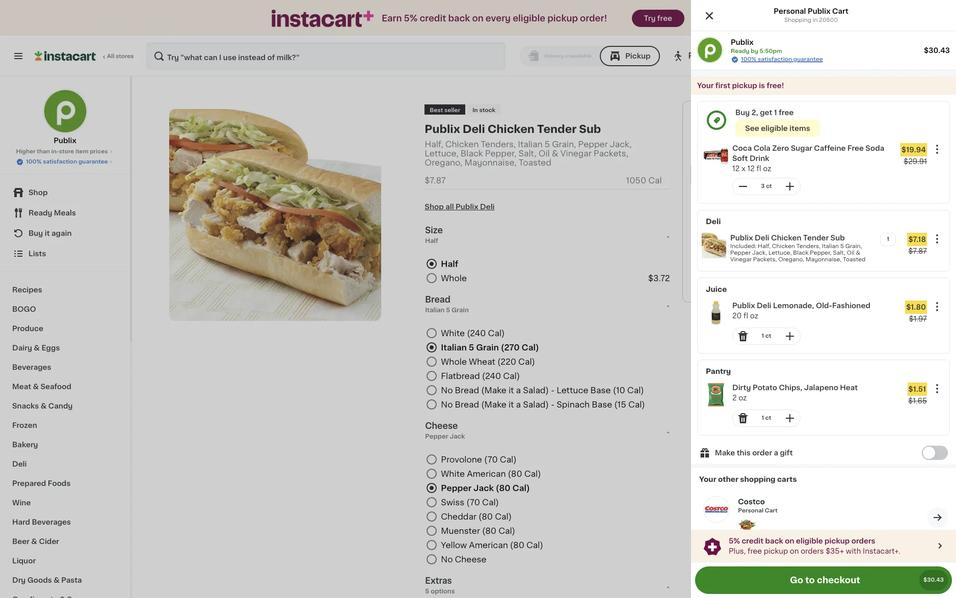 Task type: vqa. For each thing, say whether or not it's contained in the screenshot.
Farmers
no



Task type: describe. For each thing, give the bounding box(es) containing it.
pickup left is
[[733, 82, 758, 89]]

try free
[[644, 15, 673, 22]]

ready inside the publix ready by 5:50pm
[[731, 48, 750, 54]]

express icon image
[[272, 10, 374, 27]]

publix deli chicken tender sub image
[[702, 233, 727, 259]]

publix for publix deli chicken tender sub
[[425, 124, 460, 134]]

base for spinach
[[592, 401, 613, 409]]

cart for personal
[[765, 509, 778, 514]]

$3.72
[[649, 274, 671, 283]]

deli for publix deli lemonade, old-fashioned 20 fl oz
[[757, 302, 772, 310]]

oz inside the dirty potato chips, jalapeno heat 2 oz
[[739, 395, 747, 402]]

dairy & eggs link
[[6, 339, 124, 358]]

swiss
[[441, 499, 465, 507]]

italian 5 grain (270 cal)
[[441, 344, 539, 352]]

prepared foods link
[[6, 474, 124, 494]]

jalapeno
[[805, 385, 839, 392]]

coca cola zero sugar caffeine free soda soft drink button
[[733, 143, 895, 164]]

100% inside button
[[26, 159, 42, 165]]

guarantee inside button
[[79, 159, 108, 165]]

mind.
[[851, 323, 871, 330]]

free inside the 5% credit back on eligible pickup orders plus, free pickup on orders $35+ with instacart+.
[[748, 548, 763, 555]]

see
[[746, 125, 760, 132]]

mayonnaise, inside half, chicken tenders, italian 5 grain, pepper jack, lettuce, black pepper, salt, oil & vinegar packets, oregano, mayonnaise, toasted
[[465, 159, 517, 167]]

yellow american (80 cal)
[[441, 542, 544, 550]]

0 vertical spatial $30.43
[[925, 47, 951, 54]]

in stock
[[473, 108, 496, 113]]

plus,
[[729, 548, 746, 555]]

publix for publix
[[54, 137, 76, 144]]

old-
[[817, 302, 833, 310]]

0 horizontal spatial italian
[[441, 344, 467, 352]]

lists link
[[6, 244, 124, 264]]

publix logo image
[[43, 89, 87, 134]]

hard beverages
[[12, 519, 71, 526]]

(make for no bread (make it a salad) - lettuce base (10 cal)
[[482, 387, 507, 395]]

0 horizontal spatial this
[[737, 450, 751, 457]]

(70 for swiss
[[467, 499, 480, 507]]

prices
[[90, 149, 108, 155]]

store
[[59, 149, 74, 155]]

0 horizontal spatial orders
[[801, 548, 825, 555]]

provolone
[[441, 456, 482, 464]]

personal inside costco personal cart
[[739, 509, 764, 514]]

dirty
[[733, 385, 752, 392]]

lettuce, inside half, chicken tenders, italian 5 grain, pepper jack, lettuce, black pepper, salt, oil & vinegar packets, oregano, mayonnaise, toasted
[[425, 149, 459, 158]]

0 vertical spatial it
[[45, 230, 50, 237]]

whole for whole
[[441, 274, 467, 283]]

product group for pantry
[[698, 379, 950, 432]]

& inside the 'publix deli chicken tender sub included: half, chicken tenders, italian 5 grain, pepper jack, lettuce, black pepper, salt, oil & vinegar packets, oregano, mayonnaise, toasted'
[[857, 250, 861, 256]]

a for lettuce
[[516, 387, 521, 395]]

vinegar inside the 'publix deli chicken tender sub included: half, chicken tenders, italian 5 grain, pepper jack, lettuce, black pepper, salt, oil & vinegar packets, oregano, mayonnaise, toasted'
[[731, 257, 752, 263]]

hard beverages link
[[6, 513, 124, 532]]

announcement region
[[692, 530, 957, 563]]

0 horizontal spatial pepper
[[441, 485, 472, 493]]

beverages link
[[6, 358, 124, 377]]

see eligible items button
[[736, 120, 821, 137]]

1 horizontal spatial this
[[765, 144, 780, 151]]

pepper inside half, chicken tenders, italian 5 grain, pepper jack, lettuce, black pepper, salt, oil & vinegar packets, oregano, mayonnaise, toasted
[[579, 140, 608, 148]]

(80 for yellow american (80 cal)
[[510, 542, 525, 550]]

free!
[[767, 82, 785, 89]]

your other shopping carts
[[700, 476, 798, 484]]

1 horizontal spatial orders
[[852, 538, 876, 545]]

(80 for white american (80 cal)
[[508, 470, 523, 478]]

sugar
[[791, 145, 813, 152]]

it for no bread (make it a salad) - spinach base (15 cal)
[[509, 401, 514, 409]]

product group containing coca cola zero sugar caffeine free soda soft drink
[[698, 139, 950, 199]]

tenders, inside the 'publix deli chicken tender sub included: half, chicken tenders, italian 5 grain, pepper jack, lettuce, black pepper, salt, oil & vinegar packets, oregano, mayonnaise, toasted'
[[797, 244, 821, 249]]

white (240 cal)
[[441, 329, 505, 338]]

instacart+.
[[864, 548, 901, 555]]

of
[[842, 323, 849, 330]]

seller
[[445, 108, 461, 113]]

by inside ready by 5:50pm link
[[848, 52, 858, 60]]

first
[[716, 82, 731, 89]]

pepper inside the 'publix deli chicken tender sub included: half, chicken tenders, italian 5 grain, pepper jack, lettuce, black pepper, salt, oil & vinegar packets, oregano, mayonnaise, toasted'
[[731, 250, 751, 256]]

0 vertical spatial back
[[449, 14, 470, 22]]

shopping
[[785, 17, 812, 23]]

order for your
[[780, 323, 799, 330]]

order for this
[[753, 450, 773, 457]]

your first pickup is free!
[[698, 82, 785, 89]]

how
[[691, 144, 708, 151]]

publix for publix deli lemonade, old-fashioned 20 fl oz
[[733, 302, 756, 310]]

4
[[929, 53, 934, 60]]

try
[[644, 15, 656, 22]]

(80 up yellow american (80 cal)
[[483, 527, 497, 536]]

jack, inside the 'publix deli chicken tender sub included: half, chicken tenders, italian 5 grain, pepper jack, lettuce, black pepper, salt, oil & vinegar packets, oregano, mayonnaise, toasted'
[[753, 250, 768, 256]]

flatbread (240 cal)
[[441, 372, 520, 380]]

how would you like this item?
[[691, 144, 803, 151]]

toasted inside the 'publix deli chicken tender sub included: half, chicken tenders, italian 5 grain, pepper jack, lettuce, black pepper, salt, oil & vinegar packets, oregano, mayonnaise, toasted'
[[844, 257, 866, 263]]

(240 for flatbread
[[482, 372, 501, 380]]

potato
[[753, 385, 778, 392]]

pickup for pickup at 1640 publix way
[[689, 52, 716, 60]]

lists
[[29, 250, 46, 258]]

dirty potato chips, jalapeno heat button
[[733, 383, 895, 393]]

0 vertical spatial 100% satisfaction guarantee
[[742, 57, 824, 62]]

spinach
[[557, 401, 590, 409]]

beer & cider
[[12, 539, 59, 546]]

1 right remove dirty potato chips, jalapeno heat "image"
[[762, 416, 765, 421]]

(220
[[498, 358, 517, 366]]

peace
[[818, 323, 840, 330]]

gift
[[781, 450, 793, 457]]

(70 for provolone
[[485, 456, 498, 464]]

whole wheat (220 cal)
[[441, 358, 536, 366]]

order!
[[580, 14, 608, 22]]

pickup up $35+ on the right bottom of page
[[825, 538, 850, 545]]

grain, inside the 'publix deli chicken tender sub included: half, chicken tenders, italian 5 grain, pepper jack, lettuce, black pepper, salt, oil & vinegar packets, oregano, mayonnaise, toasted'
[[846, 244, 863, 249]]

2 vertical spatial on
[[790, 548, 800, 555]]

5 inside half, chicken tenders, italian 5 grain, pepper jack, lettuce, black pepper, salt, oil & vinegar packets, oregano, mayonnaise, toasted
[[545, 140, 550, 148]]

jack
[[474, 485, 494, 493]]

italian inside the 'publix deli chicken tender sub included: half, chicken tenders, italian 5 grain, pepper jack, lettuce, black pepper, salt, oil & vinegar packets, oregano, mayonnaise, toasted'
[[823, 244, 840, 249]]

remove dirty potato chips, jalapeno heat image
[[738, 413, 750, 425]]

oil inside half, chicken tenders, italian 5 grain, pepper jack, lettuce, black pepper, salt, oil & vinegar packets, oregano, mayonnaise, toasted
[[539, 149, 550, 158]]

wine link
[[6, 494, 124, 513]]

1 down "your"
[[762, 334, 765, 339]]

0 horizontal spatial $7.87
[[425, 176, 446, 185]]

instacart logo image
[[35, 50, 96, 62]]

2 vertical spatial a
[[774, 450, 779, 457]]

0 vertical spatial eligible
[[513, 14, 546, 22]]

shopping
[[741, 476, 776, 484]]

0 vertical spatial guarantee
[[794, 57, 824, 62]]

service type group
[[520, 46, 660, 66]]

buy 2, get 1 free
[[736, 109, 794, 116]]

1 vertical spatial beverages
[[32, 519, 71, 526]]

lettuce
[[557, 387, 589, 395]]

pepper, inside half, chicken tenders, italian 5 grain, pepper jack, lettuce, black pepper, salt, oil & vinegar packets, oregano, mayonnaise, toasted
[[485, 149, 517, 158]]

salad) for lettuce
[[523, 387, 549, 395]]

salad) for spinach
[[523, 401, 549, 409]]

frozen
[[12, 422, 37, 429]]

packets, inside the 'publix deli chicken tender sub included: half, chicken tenders, italian 5 grain, pepper jack, lettuce, black pepper, salt, oil & vinegar packets, oregano, mayonnaise, toasted'
[[754, 257, 778, 263]]

$7.87 inside $7.18 $7.87
[[909, 248, 928, 255]]

earn
[[382, 14, 402, 22]]

your for your first pickup is free!
[[698, 82, 714, 89]]

100% satisfaction guarantee inside button
[[26, 159, 108, 165]]

tenders, inside half, chicken tenders, italian 5 grain, pepper jack, lettuce, black pepper, salt, oil & vinegar packets, oregano, mayonnaise, toasted
[[481, 140, 516, 148]]

dirty potato chips, jalapeno heat image
[[704, 383, 729, 408]]

oz inside the publix deli lemonade, old-fashioned 20 fl oz
[[751, 313, 759, 320]]

$1.80 $1.97
[[907, 304, 928, 323]]

costco personal cart
[[739, 499, 778, 514]]

pickup left order!
[[548, 14, 578, 22]]

product group for deli
[[698, 229, 950, 267]]

whole for whole wheat (220 cal)
[[441, 358, 467, 366]]

items
[[790, 125, 811, 132]]

0 vertical spatial free
[[658, 15, 673, 22]]

go to cart element
[[928, 508, 949, 528]]

(270
[[501, 344, 520, 352]]

liquor
[[12, 558, 36, 565]]

go
[[791, 577, 804, 585]]

0 vertical spatial beverages
[[12, 364, 51, 371]]

to for go
[[806, 577, 816, 585]]

best
[[430, 108, 443, 113]]

beer & cider link
[[6, 532, 124, 552]]

deli down bakery
[[12, 461, 27, 468]]

hard
[[12, 519, 30, 526]]

oregano, inside the 'publix deli chicken tender sub included: half, chicken tenders, italian 5 grain, pepper jack, lettuce, black pepper, salt, oil & vinegar packets, oregano, mayonnaise, toasted'
[[779, 257, 805, 263]]

floral arrangement image
[[739, 518, 757, 536]]

fashioned
[[833, 302, 871, 310]]

salt, inside the 'publix deli chicken tender sub included: half, chicken tenders, italian 5 grain, pepper jack, lettuce, black pepper, salt, oil & vinegar packets, oregano, mayonnaise, toasted'
[[834, 250, 846, 256]]

(80 up the muenster (80 cal)
[[479, 513, 493, 521]]

add to cart button
[[691, 247, 920, 275]]

publix inside "popup button"
[[749, 52, 773, 60]]

remove publix deli lemonade, old-fashioned image
[[738, 331, 750, 343]]

lemonade,
[[774, 302, 815, 310]]

1 left $7.18
[[888, 237, 890, 242]]

5% inside the 5% credit back on eligible pickup orders plus, free pickup on orders $35+ with instacart+.
[[729, 538, 741, 545]]

flatbread
[[441, 372, 480, 380]]

caffeine
[[815, 145, 846, 152]]

publix image
[[698, 37, 723, 63]]

fl inside the publix deli lemonade, old-fashioned 20 fl oz
[[744, 313, 749, 320]]

get
[[761, 109, 773, 116]]

tender for publix deli chicken tender sub
[[537, 124, 577, 134]]

all stores link
[[35, 42, 135, 70]]

go to checkout
[[791, 577, 861, 585]]

0 vertical spatial 5%
[[404, 14, 418, 22]]

oil inside the 'publix deli chicken tender sub included: half, chicken tenders, italian 5 grain, pepper jack, lettuce, black pepper, salt, oil & vinegar packets, oregano, mayonnaise, toasted'
[[847, 250, 855, 256]]

2 vertical spatial 100% satisfaction guarantee
[[757, 312, 862, 320]]

1 vertical spatial on
[[786, 538, 795, 545]]

snacks & candy link
[[6, 397, 124, 416]]

- for spinach
[[551, 401, 555, 409]]

cart for publix
[[833, 8, 849, 15]]

(make for no bread (make it a salad) - spinach base (15 cal)
[[482, 401, 507, 409]]

your for your other shopping carts
[[700, 476, 717, 484]]

buy for buy it again
[[29, 230, 43, 237]]

0 vertical spatial credit
[[420, 14, 446, 22]]

yellow
[[441, 542, 467, 550]]

0 vertical spatial on
[[473, 14, 484, 22]]

white for white american (80 cal)
[[441, 470, 465, 478]]

carts
[[778, 476, 798, 484]]

deli up the publix deli chicken tender sub "image"
[[706, 218, 721, 225]]

higher than in-store item prices
[[16, 149, 108, 155]]

coca
[[733, 145, 752, 152]]

sub for publix deli chicken tender sub included: half, chicken tenders, italian 5 grain, pepper jack, lettuce, black pepper, salt, oil & vinegar packets, oregano, mayonnaise, toasted
[[831, 235, 846, 242]]

(15
[[615, 401, 627, 409]]

go to cart image
[[932, 512, 945, 524]]

no for no cheese
[[441, 556, 453, 564]]

lettuce, inside the 'publix deli chicken tender sub included: half, chicken tenders, italian 5 grain, pepper jack, lettuce, black pepper, salt, oil & vinegar packets, oregano, mayonnaise, toasted'
[[769, 250, 792, 256]]

earn 5% credit back on every eligible pickup order!
[[382, 14, 608, 22]]

half, inside half, chicken tenders, italian 5 grain, pepper jack, lettuce, black pepper, salt, oil & vinegar packets, oregano, mayonnaise, toasted
[[425, 140, 444, 148]]

again
[[52, 230, 72, 237]]

seafood
[[41, 384, 71, 391]]

0 vertical spatial 100% satisfaction guarantee link
[[742, 56, 824, 64]]

sub for publix deli chicken tender sub
[[580, 124, 602, 134]]

bogo
[[12, 306, 36, 313]]

1 vertical spatial $30.43
[[924, 578, 945, 583]]

no bread (make it a salad) - spinach base (15 cal)
[[441, 401, 646, 409]]

20500
[[820, 17, 839, 23]]



Task type: locate. For each thing, give the bounding box(es) containing it.
orders up "instacart+."
[[852, 538, 876, 545]]

1 vertical spatial 5%
[[729, 538, 741, 545]]

toasted
[[519, 159, 552, 167], [844, 257, 866, 263]]

oil
[[539, 149, 550, 158], [847, 250, 855, 256]]

pickup left at
[[689, 52, 716, 60]]

0 horizontal spatial order
[[753, 450, 773, 457]]

add
[[780, 257, 799, 265]]

5 inside extras 5 options
[[426, 589, 430, 595]]

make
[[716, 450, 736, 457]]

credit down 'floral arrangement' image on the bottom
[[742, 538, 764, 545]]

salt, inside half, chicken tenders, italian 5 grain, pepper jack, lettuce, black pepper, salt, oil & vinegar packets, oregano, mayonnaise, toasted
[[519, 149, 537, 158]]

3 product group from the top
[[698, 297, 950, 349]]

pickup
[[689, 52, 716, 60], [626, 53, 651, 60]]

0 vertical spatial vinegar
[[561, 149, 592, 158]]

pickup right plus,
[[764, 548, 789, 555]]

heat
[[841, 385, 859, 392]]

ct
[[767, 184, 773, 189], [766, 334, 772, 339], [766, 416, 772, 421]]

$1.51 $1.65
[[909, 386, 928, 405]]

satisfaction inside button
[[43, 159, 77, 165]]

1 no from the top
[[441, 387, 453, 395]]

5:50pm inside the publix ready by 5:50pm
[[760, 48, 783, 54]]

1 vertical spatial 100% satisfaction guarantee link
[[757, 311, 862, 321]]

decrement quantity of coca cola zero sugar caffeine free soda soft drink image
[[738, 181, 750, 193]]

ct inside coupon-wrapper element
[[767, 184, 773, 189]]

with right $35+ on the right bottom of page
[[847, 548, 862, 555]]

0 horizontal spatial oregano,
[[425, 159, 463, 167]]

1 inside coupon-wrapper element
[[775, 109, 778, 116]]

half
[[441, 260, 459, 268]]

pepper, up cart
[[811, 250, 832, 256]]

it down no bread (make it a salad) - lettuce base (10 cal)
[[509, 401, 514, 409]]

personal inside personal publix cart shopping in 20500
[[774, 8, 807, 15]]

buy inside coupon-wrapper element
[[736, 109, 750, 116]]

1 horizontal spatial personal
[[774, 8, 807, 15]]

1 right get
[[775, 109, 778, 116]]

back left every
[[449, 14, 470, 22]]

free right plus,
[[748, 548, 763, 555]]

produce link
[[6, 319, 124, 339]]

base left (10
[[591, 387, 611, 395]]

lettuce, down the best seller
[[425, 149, 459, 158]]

publix down the best seller
[[425, 124, 460, 134]]

(80 for pepper jack (80 cal)
[[496, 485, 511, 493]]

2 12 from the left
[[748, 165, 755, 172]]

produce
[[12, 325, 43, 333]]

cart inside personal publix cart shopping in 20500
[[833, 8, 849, 15]]

$29.91
[[905, 158, 928, 165]]

your left other
[[700, 476, 717, 484]]

pickup for pickup
[[626, 53, 651, 60]]

coupon-wrapper element
[[698, 102, 950, 199]]

cal)
[[488, 329, 505, 338], [522, 344, 539, 352], [519, 358, 536, 366], [504, 372, 520, 380], [628, 387, 645, 395], [629, 401, 646, 409], [500, 456, 517, 464], [525, 470, 541, 478], [513, 485, 530, 493], [483, 499, 499, 507], [495, 513, 512, 521], [499, 527, 516, 536], [527, 542, 544, 550]]

every
[[486, 14, 511, 22]]

1 horizontal spatial free
[[748, 548, 763, 555]]

1 vertical spatial this
[[737, 450, 751, 457]]

0 vertical spatial satisfaction
[[758, 57, 793, 62]]

$7.87 up all
[[425, 176, 446, 185]]

1 vertical spatial sub
[[831, 235, 846, 242]]

0 vertical spatial toasted
[[519, 159, 552, 167]]

to inside button
[[801, 257, 810, 265]]

0 horizontal spatial cart
[[765, 509, 778, 514]]

tender up cart
[[804, 235, 829, 242]]

$1.80
[[907, 304, 927, 311]]

fl inside coca cola zero sugar caffeine free soda soft drink 12 x 12 fl oz
[[757, 165, 762, 172]]

pepper
[[579, 140, 608, 148], [731, 250, 751, 256], [441, 485, 472, 493]]

0 horizontal spatial 5:50pm
[[760, 48, 783, 54]]

tenders, up add to cart
[[797, 244, 821, 249]]

in
[[473, 108, 478, 113]]

1 horizontal spatial ready
[[821, 52, 846, 60]]

1 vertical spatial salt,
[[834, 250, 846, 256]]

1 horizontal spatial oz
[[751, 313, 759, 320]]

lettuce, up add
[[769, 250, 792, 256]]

2 salad) from the top
[[523, 401, 549, 409]]

no for no bread (make it a salad) - lettuce base (10 cal)
[[441, 387, 453, 395]]

to for add
[[801, 257, 810, 265]]

grain, inside half, chicken tenders, italian 5 grain, pepper jack, lettuce, black pepper, salt, oil & vinegar packets, oregano, mayonnaise, toasted
[[552, 140, 577, 148]]

5% up plus,
[[729, 538, 741, 545]]

recipes
[[12, 287, 42, 294]]

pickup at 1640 publix way button
[[673, 42, 792, 70]]

1 white from the top
[[441, 329, 465, 338]]

cider
[[39, 539, 59, 546]]

mayonnaise, right add
[[806, 257, 842, 263]]

publix up pickup at 1640 publix way
[[731, 39, 754, 46]]

1 12 from the left
[[733, 165, 740, 172]]

whole down half
[[441, 274, 467, 283]]

wine
[[12, 500, 31, 507]]

to right add
[[801, 257, 810, 265]]

deli down in
[[463, 124, 485, 134]]

packets,
[[594, 149, 629, 158], [754, 257, 778, 263]]

$1.51
[[909, 386, 927, 393]]

1 horizontal spatial by
[[848, 52, 858, 60]]

1 vertical spatial it
[[509, 387, 514, 395]]

publix up included:
[[731, 235, 754, 242]]

100% satisfaction guarantee down higher than in-store item prices link
[[26, 159, 108, 165]]

black down in
[[461, 149, 483, 158]]

- down no bread (make it a salad) - lettuce base (10 cal)
[[551, 401, 555, 409]]

0 vertical spatial no
[[441, 387, 453, 395]]

with inside the 5% credit back on eligible pickup orders plus, free pickup on orders $35+ with instacart+.
[[847, 548, 862, 555]]

0 vertical spatial buy
[[736, 109, 750, 116]]

0 horizontal spatial personal
[[739, 509, 764, 514]]

oz down drink
[[764, 165, 772, 172]]

beer
[[12, 539, 30, 546]]

publix inside personal publix cart shopping in 20500
[[808, 8, 831, 15]]

meat & seafood link
[[6, 377, 124, 397]]

1 product group from the top
[[698, 139, 950, 199]]

$1.65
[[909, 398, 928, 405]]

1 horizontal spatial sub
[[831, 235, 846, 242]]

2 horizontal spatial oz
[[764, 165, 772, 172]]

toasted right cart
[[844, 257, 866, 263]]

publix inside the publix deli lemonade, old-fashioned 20 fl oz
[[733, 302, 756, 310]]

1 whole from the top
[[441, 274, 467, 283]]

bakery link
[[6, 436, 124, 455]]

eligible inside button
[[762, 125, 788, 132]]

oregano, left cart
[[779, 257, 805, 263]]

pantry
[[706, 368, 732, 375]]

100% satisfaction guarantee down "publix deli lemonade, old-fashioned" button
[[757, 312, 862, 320]]

satisfaction up place your order with peace of mind.
[[779, 312, 822, 320]]

ct for 20 fl oz
[[766, 334, 772, 339]]

(70 up cheddar (80 cal)
[[467, 499, 480, 507]]

jack, inside half, chicken tenders, italian 5 grain, pepper jack, lettuce, black pepper, salt, oil & vinegar packets, oregano, mayonnaise, toasted
[[610, 140, 632, 148]]

1 1 ct from the top
[[762, 334, 772, 339]]

italian inside half, chicken tenders, italian 5 grain, pepper jack, lettuce, black pepper, salt, oil & vinegar packets, oregano, mayonnaise, toasted
[[518, 140, 543, 148]]

$7.87 down $7.18
[[909, 248, 928, 255]]

satisfaction down the publix ready by 5:50pm
[[758, 57, 793, 62]]

coca cola zero sugar caffeine free soda soft drink image
[[704, 143, 729, 168]]

buy left 2,
[[736, 109, 750, 116]]

x
[[742, 165, 746, 172]]

0 horizontal spatial oil
[[539, 149, 550, 158]]

None search field
[[146, 42, 507, 70]]

deli inside the 'publix deli chicken tender sub included: half, chicken tenders, italian 5 grain, pepper jack, lettuce, black pepper, salt, oil & vinegar packets, oregano, mayonnaise, toasted'
[[755, 235, 770, 242]]

tender for publix deli chicken tender sub included: half, chicken tenders, italian 5 grain, pepper jack, lettuce, black pepper, salt, oil & vinegar packets, oregano, mayonnaise, toasted
[[804, 235, 829, 242]]

it for no bread (make it a salad) - lettuce base (10 cal)
[[509, 387, 514, 395]]

0 vertical spatial tender
[[537, 124, 577, 134]]

personal
[[774, 8, 807, 15], [739, 509, 764, 514]]

buy it again
[[29, 230, 72, 237]]

bread for no bread (make it a salad) - lettuce base (10 cal)
[[455, 387, 480, 395]]

to
[[801, 257, 810, 265], [806, 577, 816, 585]]

mayonnaise, inside the 'publix deli chicken tender sub included: half, chicken tenders, italian 5 grain, pepper jack, lettuce, black pepper, salt, oil & vinegar packets, oregano, mayonnaise, toasted'
[[806, 257, 842, 263]]

1 horizontal spatial lettuce,
[[769, 250, 792, 256]]

1 horizontal spatial black
[[794, 250, 809, 256]]

publix up store
[[54, 137, 76, 144]]

increment quantity of publix deli lemonade, old-fashioned image
[[784, 331, 797, 343]]

ready by 5:50pm link
[[804, 50, 891, 62]]

2 whole from the top
[[441, 358, 467, 366]]

increment quantity of coca cola zero sugar caffeine free soda soft drink image
[[784, 181, 797, 193]]

1 vertical spatial with
[[847, 548, 862, 555]]

a up no bread (make it a salad) - spinach base (15 cal)
[[516, 387, 521, 395]]

100% satisfaction guarantee link up place your order with peace of mind.
[[757, 311, 862, 321]]

1 vertical spatial pepper,
[[811, 250, 832, 256]]

eligible right every
[[513, 14, 546, 22]]

publix for publix deli chicken tender sub included: half, chicken tenders, italian 5 grain, pepper jack, lettuce, black pepper, salt, oil & vinegar packets, oregano, mayonnaise, toasted
[[731, 235, 754, 242]]

2 vertical spatial satisfaction
[[779, 312, 822, 320]]

1 horizontal spatial grain,
[[846, 244, 863, 249]]

1 vertical spatial grain,
[[846, 244, 863, 249]]

tender up half, chicken tenders, italian 5 grain, pepper jack, lettuce, black pepper, salt, oil & vinegar packets, oregano, mayonnaise, toasted
[[537, 124, 577, 134]]

dry
[[12, 577, 26, 585]]

fl right "20"
[[744, 313, 749, 320]]

publix up "20"
[[733, 302, 756, 310]]

(70 up white american (80 cal)
[[485, 456, 498, 464]]

0 horizontal spatial vinegar
[[561, 149, 592, 158]]

1 vertical spatial 100% satisfaction guarantee
[[26, 159, 108, 165]]

oz right 2
[[739, 395, 747, 402]]

0 vertical spatial with
[[801, 323, 816, 330]]

italian down white (240 cal)
[[441, 344, 467, 352]]

1 vertical spatial half,
[[758, 244, 771, 249]]

personal down costco at the right of the page
[[739, 509, 764, 514]]

beverages down dairy & eggs
[[12, 364, 51, 371]]

cart inside costco personal cart
[[765, 509, 778, 514]]

publix deli lemonade, old-fashioned 20 fl oz
[[733, 302, 871, 320]]

0 vertical spatial ct
[[767, 184, 773, 189]]

0 horizontal spatial (70
[[467, 499, 480, 507]]

toasted down publix deli chicken tender sub on the top of the page
[[519, 159, 552, 167]]

vinegar inside half, chicken tenders, italian 5 grain, pepper jack, lettuce, black pepper, salt, oil & vinegar packets, oregano, mayonnaise, toasted
[[561, 149, 592, 158]]

1 vertical spatial order
[[753, 450, 773, 457]]

100%
[[742, 57, 757, 62], [26, 159, 42, 165], [757, 312, 777, 320]]

cart up the 20500
[[833, 8, 849, 15]]

publix
[[808, 8, 831, 15], [731, 39, 754, 46], [749, 52, 773, 60], [425, 124, 460, 134], [54, 137, 76, 144], [731, 235, 754, 242], [733, 302, 756, 310]]

5:50pm inside ready by 5:50pm link
[[860, 52, 891, 60]]

2 no from the top
[[441, 401, 453, 409]]

1 horizontal spatial pepper
[[579, 140, 608, 148]]

2 product group from the top
[[698, 229, 950, 267]]

personal up shopping
[[774, 8, 807, 15]]

american for yellow
[[469, 542, 508, 550]]

base
[[591, 387, 611, 395], [592, 401, 613, 409]]

oregano, up all
[[425, 159, 463, 167]]

beverages up cider in the left bottom of the page
[[32, 519, 71, 526]]

2 bread from the top
[[455, 401, 480, 409]]

4 product group from the top
[[698, 379, 950, 432]]

guarantee down prices
[[79, 159, 108, 165]]

grain,
[[552, 140, 577, 148], [846, 244, 863, 249]]

whole up "flatbread"
[[441, 358, 467, 366]]

2 horizontal spatial $7.87
[[909, 248, 928, 255]]

1 vertical spatial italian
[[823, 244, 840, 249]]

0 horizontal spatial back
[[449, 14, 470, 22]]

order up "increment quantity of publix deli lemonade, old-fashioned" icon
[[780, 323, 799, 330]]

this right like
[[765, 144, 780, 151]]

0 horizontal spatial grain,
[[552, 140, 577, 148]]

None field
[[932, 143, 944, 156], [932, 233, 944, 245], [932, 301, 944, 313], [932, 383, 944, 395], [932, 143, 944, 156], [932, 233, 944, 245], [932, 301, 944, 313], [932, 383, 944, 395]]

half, inside the 'publix deli chicken tender sub included: half, chicken tenders, italian 5 grain, pepper jack, lettuce, black pepper, salt, oil & vinegar packets, oregano, mayonnaise, toasted'
[[758, 244, 771, 249]]

deli
[[481, 204, 495, 211]]

publix for publix ready by 5:50pm
[[731, 39, 754, 46]]

1 horizontal spatial italian
[[518, 140, 543, 148]]

- up no bread (make it a salad) - spinach base (15 cal)
[[551, 387, 555, 395]]

12 left x
[[733, 165, 740, 172]]

1 - from the top
[[551, 387, 555, 395]]

base for lettuce
[[591, 387, 611, 395]]

oz inside coca cola zero sugar caffeine free soda soft drink 12 x 12 fl oz
[[764, 165, 772, 172]]

1050 cal
[[627, 176, 662, 185]]

american up "pepper jack (80 cal)"
[[467, 470, 506, 478]]

1 horizontal spatial tender
[[804, 235, 829, 242]]

deli inside the publix deli lemonade, old-fashioned 20 fl oz
[[757, 302, 772, 310]]

5% credit back on eligible pickup orders plus, free pickup on orders $35+ with instacart+.
[[729, 538, 901, 555]]

0 horizontal spatial guarantee
[[79, 159, 108, 165]]

order left gift at bottom
[[753, 450, 773, 457]]

shop for shop all publix deli
[[425, 204, 444, 211]]

american down the muenster (80 cal)
[[469, 542, 508, 550]]

snacks & candy
[[12, 403, 73, 410]]

orders left $35+ on the right bottom of page
[[801, 548, 825, 555]]

1 vertical spatial personal
[[739, 509, 764, 514]]

dairy & eggs
[[12, 345, 60, 352]]

1 bread from the top
[[455, 387, 480, 395]]

2 horizontal spatial 100%
[[757, 312, 777, 320]]

0 vertical spatial orders
[[852, 538, 876, 545]]

muenster (80 cal)
[[441, 527, 516, 536]]

pepper, down publix deli chicken tender sub on the top of the page
[[485, 149, 517, 158]]

buy for buy 2, get 1 free
[[736, 109, 750, 116]]

0 horizontal spatial packets,
[[594, 149, 629, 158]]

0 horizontal spatial fl
[[744, 313, 749, 320]]

2 vertical spatial guarantee
[[824, 312, 862, 320]]

prepared
[[12, 480, 46, 488]]

chicken
[[488, 124, 535, 134], [446, 140, 479, 148], [772, 235, 802, 242], [773, 244, 796, 249]]

product group containing dirty potato chips, jalapeno heat
[[698, 379, 950, 432]]

eligible up go
[[797, 538, 824, 545]]

no cheese
[[441, 556, 487, 564]]

0 vertical spatial salt,
[[519, 149, 537, 158]]

& inside half, chicken tenders, italian 5 grain, pepper jack, lettuce, black pepper, salt, oil & vinegar packets, oregano, mayonnaise, toasted
[[552, 149, 559, 158]]

product group
[[698, 139, 950, 199], [698, 229, 950, 267], [698, 297, 950, 349], [698, 379, 950, 432]]

shop down than
[[29, 189, 48, 196]]

dry goods & pasta
[[12, 577, 82, 585]]

0 vertical spatial 100%
[[742, 57, 757, 62]]

(240 for white
[[467, 329, 486, 338]]

ct for 2 oz
[[766, 416, 772, 421]]

1 vertical spatial lettuce,
[[769, 250, 792, 256]]

buy up lists
[[29, 230, 43, 237]]

pepper, inside the 'publix deli chicken tender sub included: half, chicken tenders, italian 5 grain, pepper jack, lettuce, black pepper, salt, oil & vinegar packets, oregano, mayonnaise, toasted'
[[811, 250, 832, 256]]

satisfaction
[[758, 57, 793, 62], [43, 159, 77, 165], [779, 312, 822, 320]]

100% satisfaction guarantee link up free!
[[742, 56, 824, 64]]

deli up "your"
[[757, 302, 772, 310]]

your left first on the top right
[[698, 82, 714, 89]]

black inside the 'publix deli chicken tender sub included: half, chicken tenders, italian 5 grain, pepper jack, lettuce, black pepper, salt, oil & vinegar packets, oregano, mayonnaise, toasted'
[[794, 250, 809, 256]]

credit
[[420, 14, 446, 22], [742, 538, 764, 545]]

packets, inside half, chicken tenders, italian 5 grain, pepper jack, lettuce, black pepper, salt, oil & vinegar packets, oregano, mayonnaise, toasted
[[594, 149, 629, 158]]

0 horizontal spatial tenders,
[[481, 140, 516, 148]]

whole
[[441, 274, 467, 283], [441, 358, 467, 366]]

1 vertical spatial oz
[[751, 313, 759, 320]]

free inside coupon-wrapper element
[[779, 109, 794, 116]]

5% right earn
[[404, 14, 418, 22]]

muenster
[[441, 527, 480, 536]]

in
[[813, 17, 818, 23]]

bread for no bread (make it a salad) - spinach base (15 cal)
[[455, 401, 480, 409]]

0 horizontal spatial mayonnaise,
[[465, 159, 517, 167]]

base left (15 at right
[[592, 401, 613, 409]]

buy it again link
[[6, 223, 124, 244]]

eligible inside the 5% credit back on eligible pickup orders plus, free pickup on orders $35+ with instacart+.
[[797, 538, 824, 545]]

publix up in
[[808, 8, 831, 15]]

0 vertical spatial american
[[467, 470, 506, 478]]

1 ct for 2 oz
[[762, 416, 772, 421]]

white for white (240 cal)
[[441, 329, 465, 338]]

fl down drink
[[757, 165, 762, 172]]

oregano, inside half, chicken tenders, italian 5 grain, pepper jack, lettuce, black pepper, salt, oil & vinegar packets, oregano, mayonnaise, toasted
[[425, 159, 463, 167]]

2
[[733, 395, 737, 402]]

meat
[[12, 384, 31, 391]]

all stores
[[107, 54, 134, 59]]

(70
[[485, 456, 498, 464], [467, 499, 480, 507]]

1 ct left increment quantity of dirty potato chips, jalapeno heat icon
[[762, 416, 772, 421]]

1 ct for 20 fl oz
[[762, 334, 772, 339]]

1 horizontal spatial $7.87
[[691, 110, 721, 121]]

$30.43
[[925, 47, 951, 54], [924, 578, 945, 583]]

1 horizontal spatial 12
[[748, 165, 755, 172]]

0 vertical spatial -
[[551, 387, 555, 395]]

0 horizontal spatial black
[[461, 149, 483, 158]]

half, right included:
[[758, 244, 771, 249]]

0 vertical spatial (240
[[467, 329, 486, 338]]

1 horizontal spatial mayonnaise,
[[806, 257, 842, 263]]

free right try
[[658, 15, 673, 22]]

0 horizontal spatial salt,
[[519, 149, 537, 158]]

$7.18
[[909, 236, 927, 243]]

pepper jack (80 cal)
[[441, 485, 530, 493]]

increment quantity of dirty potato chips, jalapeno heat image
[[784, 413, 797, 425]]

pickup inside "button"
[[626, 53, 651, 60]]

1 vertical spatial -
[[551, 401, 555, 409]]

$19.94 $29.91
[[902, 146, 928, 165]]

than
[[37, 149, 50, 155]]

1 vertical spatial 1 ct
[[762, 416, 772, 421]]

black inside half, chicken tenders, italian 5 grain, pepper jack, lettuce, black pepper, salt, oil & vinegar packets, oregano, mayonnaise, toasted
[[461, 149, 483, 158]]

0 horizontal spatial by
[[751, 48, 759, 54]]

pickup down try
[[626, 53, 651, 60]]

tenders, down publix deli chicken tender sub on the top of the page
[[481, 140, 516, 148]]

publix inside the publix ready by 5:50pm
[[731, 39, 754, 46]]

this right make
[[737, 450, 751, 457]]

0 horizontal spatial lettuce,
[[425, 149, 459, 158]]

eligible down get
[[762, 125, 788, 132]]

1 horizontal spatial guarantee
[[794, 57, 824, 62]]

0 vertical spatial your
[[698, 82, 714, 89]]

it left again
[[45, 230, 50, 237]]

1 vertical spatial free
[[779, 109, 794, 116]]

ct for 12 x 12 fl oz
[[767, 184, 773, 189]]

no bread (make it a salad) - lettuce base (10 cal)
[[441, 387, 645, 395]]

(80 down white american (80 cal)
[[496, 485, 511, 493]]

shop for shop
[[29, 189, 48, 196]]

on
[[473, 14, 484, 22], [786, 538, 795, 545], [790, 548, 800, 555]]

3 no from the top
[[441, 556, 453, 564]]

deli for publix deli chicken tender sub
[[463, 124, 485, 134]]

2 (make from the top
[[482, 401, 507, 409]]

deli link
[[6, 455, 124, 474]]

2 horizontal spatial guarantee
[[824, 312, 862, 320]]

snacks
[[12, 403, 39, 410]]

(80 up "pepper jack (80 cal)"
[[508, 470, 523, 478]]

1 horizontal spatial 5%
[[729, 538, 741, 545]]

1 salad) from the top
[[523, 387, 549, 395]]

0 vertical spatial packets,
[[594, 149, 629, 158]]

(80 down the muenster (80 cal)
[[510, 542, 525, 550]]

back inside the 5% credit back on eligible pickup orders plus, free pickup on orders $35+ with instacart+.
[[766, 538, 784, 545]]

item
[[75, 149, 88, 155]]

no
[[441, 387, 453, 395], [441, 401, 453, 409], [441, 556, 453, 564]]

publix deli chicken tender sub included: half, chicken tenders, italian 5 grain, pepper jack, lettuce, black pepper, salt, oil & vinegar packets, oregano, mayonnaise, toasted
[[731, 235, 866, 263]]

100% satisfaction guarantee up free!
[[742, 57, 824, 62]]

pepper,
[[485, 149, 517, 158], [811, 250, 832, 256]]

best seller
[[430, 108, 461, 113]]

2 - from the top
[[551, 401, 555, 409]]

in-
[[51, 149, 59, 155]]

jack, down included:
[[753, 250, 768, 256]]

& inside "link"
[[41, 403, 47, 410]]

1 horizontal spatial (70
[[485, 456, 498, 464]]

chicken inside half, chicken tenders, italian 5 grain, pepper jack, lettuce, black pepper, salt, oil & vinegar packets, oregano, mayonnaise, toasted
[[446, 140, 479, 148]]

toasted inside half, chicken tenders, italian 5 grain, pepper jack, lettuce, black pepper, salt, oil & vinegar packets, oregano, mayonnaise, toasted
[[519, 159, 552, 167]]

jack, up 1050
[[610, 140, 632, 148]]

frozen link
[[6, 416, 124, 436]]

1 horizontal spatial back
[[766, 538, 784, 545]]

1 vertical spatial satisfaction
[[43, 159, 77, 165]]

5 inside the 'publix deli chicken tender sub included: half, chicken tenders, italian 5 grain, pepper jack, lettuce, black pepper, salt, oil & vinegar packets, oregano, mayonnaise, toasted'
[[841, 244, 845, 249]]

0 vertical spatial order
[[780, 323, 799, 330]]

buy
[[736, 109, 750, 116], [29, 230, 43, 237]]

1 horizontal spatial tenders,
[[797, 244, 821, 249]]

a for spinach
[[516, 401, 521, 409]]

- for lettuce
[[551, 387, 555, 395]]

sub inside the 'publix deli chicken tender sub included: half, chicken tenders, italian 5 grain, pepper jack, lettuce, black pepper, salt, oil & vinegar packets, oregano, mayonnaise, toasted'
[[831, 235, 846, 242]]

2 vertical spatial italian
[[441, 344, 467, 352]]

0 vertical spatial half,
[[425, 140, 444, 148]]

swiss (70 cal)
[[441, 499, 499, 507]]

2 1 ct from the top
[[762, 416, 772, 421]]

guarantee right way at right
[[794, 57, 824, 62]]

0 horizontal spatial eligible
[[513, 14, 546, 22]]

salad) down no bread (make it a salad) - lettuce base (10 cal)
[[523, 401, 549, 409]]

2 white from the top
[[441, 470, 465, 478]]

guarantee up of
[[824, 312, 862, 320]]

product group containing publix deli lemonade, old-fashioned
[[698, 297, 950, 349]]

product group containing publix deli chicken tender sub
[[698, 229, 950, 267]]

ct down "your"
[[766, 334, 772, 339]]

1 vertical spatial american
[[469, 542, 508, 550]]

Add instructions for ripeness, size, expiration dates, etc. (optional) text field
[[691, 161, 920, 189]]

by inside the publix ready by 5:50pm
[[751, 48, 759, 54]]

publix deli lemonade, old-fashioned image
[[704, 301, 729, 325]]

0 vertical spatial a
[[516, 387, 521, 395]]

american for white
[[467, 470, 506, 478]]

1 horizontal spatial with
[[847, 548, 862, 555]]

deli for publix deli chicken tender sub included: half, chicken tenders, italian 5 grain, pepper jack, lettuce, black pepper, salt, oil & vinegar packets, oregano, mayonnaise, toasted
[[755, 235, 770, 242]]

publix inside the 'publix deli chicken tender sub included: half, chicken tenders, italian 5 grain, pepper jack, lettuce, black pepper, salt, oil & vinegar packets, oregano, mayonnaise, toasted'
[[731, 235, 754, 242]]

to right go
[[806, 577, 816, 585]]

mayonnaise, down publix deli chicken tender sub on the top of the page
[[465, 159, 517, 167]]

-
[[551, 387, 555, 395], [551, 401, 555, 409]]

tender inside the 'publix deli chicken tender sub included: half, chicken tenders, italian 5 grain, pepper jack, lettuce, black pepper, salt, oil & vinegar packets, oregano, mayonnaise, toasted'
[[804, 235, 829, 242]]

2 vertical spatial ct
[[766, 416, 772, 421]]

no for no bread (make it a salad) - spinach base (15 cal)
[[441, 401, 453, 409]]

1 (make from the top
[[482, 387, 507, 395]]

12 right x
[[748, 165, 755, 172]]

credit inside the 5% credit back on eligible pickup orders plus, free pickup on orders $35+ with instacart+.
[[742, 538, 764, 545]]

italian up cart
[[823, 244, 840, 249]]

(80
[[508, 470, 523, 478], [496, 485, 511, 493], [479, 513, 493, 521], [483, 527, 497, 536], [510, 542, 525, 550]]

2 vertical spatial $7.87
[[909, 248, 928, 255]]

product group for juice
[[698, 297, 950, 349]]

pickup inside "popup button"
[[689, 52, 716, 60]]

4 button
[[903, 44, 945, 68]]

0 horizontal spatial buy
[[29, 230, 43, 237]]

satisfaction down higher than in-store item prices
[[43, 159, 77, 165]]

soda
[[866, 145, 885, 152]]

0 horizontal spatial credit
[[420, 14, 446, 22]]

included:
[[731, 244, 757, 249]]

1 vertical spatial no
[[441, 401, 453, 409]]



